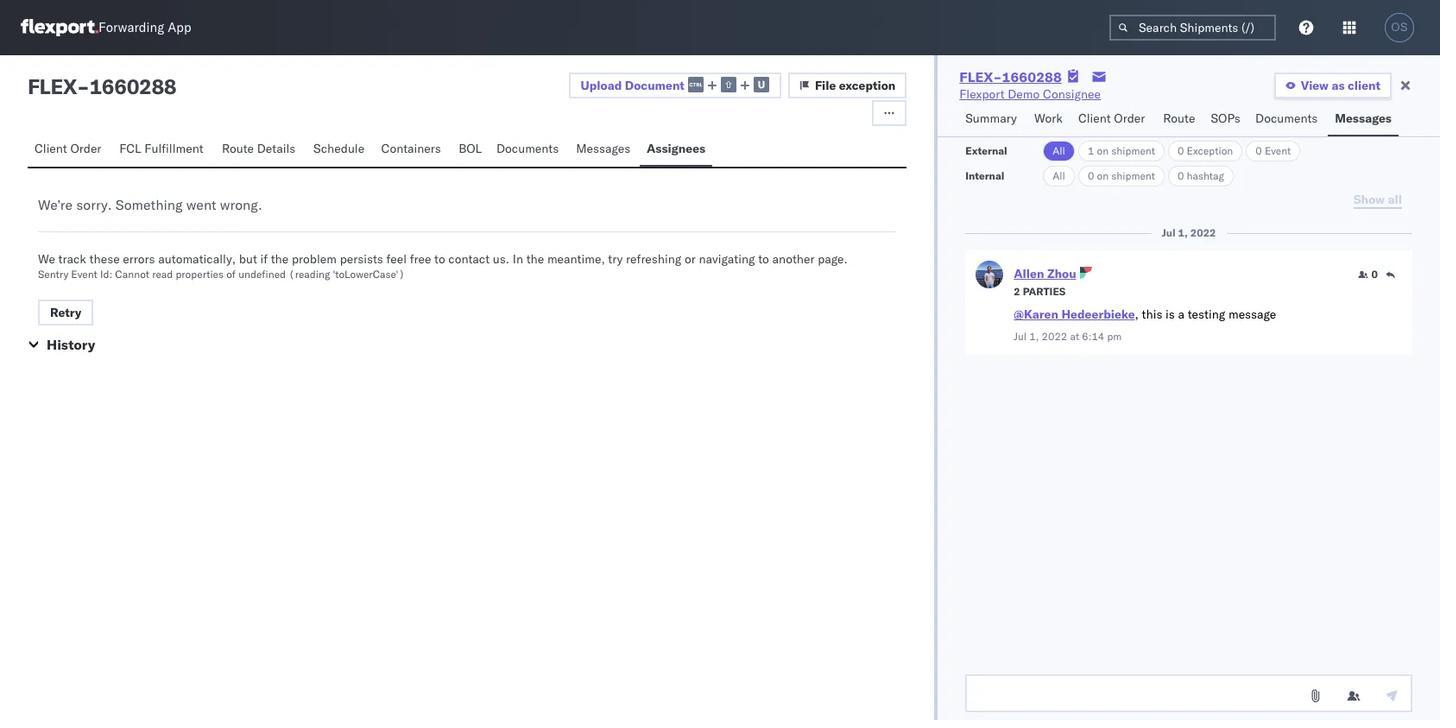 Task type: vqa. For each thing, say whether or not it's contained in the screenshot.
Assignees "button" on the top left of the page
yes



Task type: describe. For each thing, give the bounding box(es) containing it.
free
[[410, 251, 431, 267]]

undefined
[[238, 268, 286, 281]]

track
[[58, 251, 86, 267]]

view
[[1301, 78, 1329, 93]]

external
[[966, 144, 1008, 157]]

0 horizontal spatial documents
[[496, 141, 559, 156]]

flex-1660288 link
[[960, 68, 1062, 85]]

os button
[[1380, 8, 1420, 47]]

-
[[77, 73, 89, 99]]

as
[[1332, 78, 1345, 93]]

something
[[116, 196, 183, 213]]

0 vertical spatial documents
[[1256, 111, 1318, 126]]

all for 1
[[1053, 144, 1066, 157]]

2 parties
[[1014, 285, 1066, 298]]

another
[[772, 251, 815, 267]]

work button
[[1028, 103, 1072, 136]]

route for route details
[[222, 141, 254, 156]]

meantime,
[[547, 251, 605, 267]]

shipment for 1 on shipment
[[1112, 144, 1155, 157]]

forwarding
[[98, 19, 164, 36]]

all for 0
[[1053, 169, 1066, 182]]

1 to from the left
[[434, 251, 445, 267]]

on for 0
[[1097, 169, 1109, 182]]

2022 inside @karen hedeerbieke , this is a testing message jul 1, 2022 at 6:14 pm
[[1042, 330, 1068, 343]]

history
[[47, 336, 95, 353]]

messages for right messages "button"
[[1335, 111, 1392, 126]]

flexport demo consignee link
[[960, 85, 1101, 103]]

cannot
[[115, 268, 149, 281]]

a
[[1178, 307, 1185, 322]]

history button
[[47, 336, 95, 353]]

internal
[[966, 169, 1005, 182]]

@karen hedeerbieke button
[[1014, 307, 1135, 322]]

0 horizontal spatial messages button
[[569, 133, 640, 167]]

id:
[[100, 268, 112, 281]]

this
[[1142, 307, 1163, 322]]

flex - 1660288
[[28, 73, 176, 99]]

exception
[[839, 78, 896, 93]]

sentry
[[38, 268, 68, 281]]

client
[[1348, 78, 1381, 93]]

1, inside @karen hedeerbieke , this is a testing message jul 1, 2022 at 6:14 pm
[[1030, 330, 1039, 343]]

fcl fulfillment
[[119, 141, 203, 156]]

flex-
[[960, 68, 1002, 85]]

1 horizontal spatial client order button
[[1072, 103, 1157, 136]]

0 for 0 exception
[[1178, 144, 1184, 157]]

of
[[226, 268, 236, 281]]

schedule button
[[307, 133, 374, 167]]

persists
[[340, 251, 383, 267]]

message
[[1229, 307, 1277, 322]]

pm
[[1107, 330, 1122, 343]]

view as client button
[[1274, 73, 1392, 98]]

if
[[260, 251, 268, 267]]

schedule
[[314, 141, 365, 156]]

1 vertical spatial order
[[70, 141, 101, 156]]

route details
[[222, 141, 296, 156]]

but
[[239, 251, 257, 267]]

upload
[[581, 77, 622, 93]]

0 vertical spatial 1,
[[1178, 226, 1188, 239]]

consignee
[[1043, 86, 1101, 102]]

fulfillment
[[144, 141, 203, 156]]

these
[[89, 251, 120, 267]]

forwarding app link
[[21, 19, 191, 36]]

event inside we track these errors automatically, but if the problem persists feel free to contact us. in the meantime, try refreshing or navigating to another page. sentry event id: cannot read properties of undefined (reading 'tolowercase')
[[71, 268, 97, 281]]

bol
[[459, 141, 482, 156]]

1 the from the left
[[271, 251, 289, 267]]

0 on shipment
[[1088, 169, 1155, 182]]

jul inside @karen hedeerbieke , this is a testing message jul 1, 2022 at 6:14 pm
[[1014, 330, 1027, 343]]

we track these errors automatically, but if the problem persists feel free to contact us. in the meantime, try refreshing or navigating to another page. sentry event id: cannot read properties of undefined (reading 'tolowercase')
[[38, 251, 848, 281]]

2 to from the left
[[758, 251, 769, 267]]

wrong.
[[220, 196, 262, 213]]

'tolowercase')
[[333, 268, 405, 281]]

retry
[[50, 305, 81, 320]]

upload document button
[[569, 73, 781, 98]]

we're sorry. something went wrong.
[[38, 196, 262, 213]]

(reading
[[289, 268, 330, 281]]

assignees
[[647, 141, 706, 156]]

all button for 0
[[1043, 166, 1075, 187]]

parties
[[1023, 285, 1066, 298]]

summary button
[[959, 103, 1028, 136]]

sops
[[1211, 111, 1241, 126]]

flexport demo consignee
[[960, 86, 1101, 102]]

1 on shipment
[[1088, 144, 1155, 157]]

0 vertical spatial jul
[[1162, 226, 1176, 239]]

@karen hedeerbieke , this is a testing message jul 1, 2022 at 6:14 pm
[[1014, 307, 1277, 343]]

bol button
[[452, 133, 490, 167]]



Task type: locate. For each thing, give the bounding box(es) containing it.
0 button
[[1358, 268, 1378, 282]]

0 horizontal spatial 2022
[[1042, 330, 1068, 343]]

flex-1660288
[[960, 68, 1062, 85]]

1 vertical spatial documents
[[496, 141, 559, 156]]

1 horizontal spatial event
[[1265, 144, 1291, 157]]

1 horizontal spatial 1660288
[[1002, 68, 1062, 85]]

hedeerbieke
[[1062, 307, 1135, 322]]

documents right bol "button"
[[496, 141, 559, 156]]

1 horizontal spatial documents
[[1256, 111, 1318, 126]]

client up the "we're"
[[35, 141, 67, 156]]

documents button
[[1249, 103, 1329, 136], [490, 133, 569, 167]]

2 the from the left
[[526, 251, 544, 267]]

1 vertical spatial event
[[71, 268, 97, 281]]

exception
[[1187, 144, 1234, 157]]

client order up 1 on shipment
[[1079, 111, 1145, 126]]

in
[[513, 251, 523, 267]]

allen zhou
[[1014, 266, 1077, 282]]

1 all from the top
[[1053, 144, 1066, 157]]

errors
[[123, 251, 155, 267]]

is
[[1166, 307, 1175, 322]]

jul
[[1162, 226, 1176, 239], [1014, 330, 1027, 343]]

hashtag
[[1187, 169, 1224, 182]]

file exception
[[815, 78, 896, 93]]

to right free
[[434, 251, 445, 267]]

1660288 up flexport demo consignee
[[1002, 68, 1062, 85]]

2 parties button
[[1014, 283, 1066, 299]]

0 vertical spatial on
[[1097, 144, 1109, 157]]

2 all from the top
[[1053, 169, 1066, 182]]

2
[[1014, 285, 1021, 298]]

or
[[685, 251, 696, 267]]

0 horizontal spatial jul
[[1014, 330, 1027, 343]]

2022 left at
[[1042, 330, 1068, 343]]

1 horizontal spatial messages button
[[1329, 103, 1399, 136]]

refreshing
[[626, 251, 682, 267]]

0 vertical spatial event
[[1265, 144, 1291, 157]]

jul 1, 2022
[[1162, 226, 1216, 239]]

0 for 0
[[1372, 268, 1378, 281]]

0 horizontal spatial event
[[71, 268, 97, 281]]

1 horizontal spatial jul
[[1162, 226, 1176, 239]]

1 horizontal spatial the
[[526, 251, 544, 267]]

0 horizontal spatial route
[[222, 141, 254, 156]]

allen zhou button
[[1014, 266, 1077, 282]]

contact
[[449, 251, 490, 267]]

all button down the 'work' button in the top right of the page
[[1043, 166, 1075, 187]]

forwarding app
[[98, 19, 191, 36]]

documents button right the bol
[[490, 133, 569, 167]]

fcl
[[119, 141, 141, 156]]

0 vertical spatial route
[[1163, 111, 1196, 126]]

messages for leftmost messages "button"
[[576, 141, 631, 156]]

at
[[1070, 330, 1080, 343]]

we're
[[38, 196, 73, 213]]

file exception button
[[788, 73, 907, 98], [788, 73, 907, 98]]

all
[[1053, 144, 1066, 157], [1053, 169, 1066, 182]]

client order button up 1 on shipment
[[1072, 103, 1157, 136]]

route up 0 exception
[[1163, 111, 1196, 126]]

0 vertical spatial all button
[[1043, 141, 1075, 161]]

,
[[1135, 307, 1139, 322]]

details
[[257, 141, 296, 156]]

allen
[[1014, 266, 1045, 282]]

documents button up 0 event
[[1249, 103, 1329, 136]]

containers button
[[374, 133, 452, 167]]

route for route
[[1163, 111, 1196, 126]]

work
[[1035, 111, 1063, 126]]

all button for 1
[[1043, 141, 1075, 161]]

retry button
[[38, 300, 94, 326]]

zhou
[[1048, 266, 1077, 282]]

1 horizontal spatial client order
[[1079, 111, 1145, 126]]

route inside route details button
[[222, 141, 254, 156]]

0 horizontal spatial documents button
[[490, 133, 569, 167]]

the right the in on the left
[[526, 251, 544, 267]]

1 on from the top
[[1097, 144, 1109, 157]]

0 horizontal spatial order
[[70, 141, 101, 156]]

0 horizontal spatial 1,
[[1030, 330, 1039, 343]]

to left another
[[758, 251, 769, 267]]

0 vertical spatial messages
[[1335, 111, 1392, 126]]

0 vertical spatial client
[[1079, 111, 1111, 126]]

app
[[168, 19, 191, 36]]

all down the 'work' button in the top right of the page
[[1053, 169, 1066, 182]]

0 exception
[[1178, 144, 1234, 157]]

client order button
[[1072, 103, 1157, 136], [28, 133, 113, 167]]

1 vertical spatial on
[[1097, 169, 1109, 182]]

Search Shipments (/) text field
[[1110, 15, 1276, 41]]

1 horizontal spatial documents button
[[1249, 103, 1329, 136]]

2 all button from the top
[[1043, 166, 1075, 187]]

the
[[271, 251, 289, 267], [526, 251, 544, 267]]

0 horizontal spatial to
[[434, 251, 445, 267]]

demo
[[1008, 86, 1040, 102]]

shipment down 1 on shipment
[[1112, 169, 1155, 182]]

0 inside button
[[1372, 268, 1378, 281]]

route inside route button
[[1163, 111, 1196, 126]]

1 horizontal spatial 2022
[[1191, 226, 1216, 239]]

2022 down hashtag
[[1191, 226, 1216, 239]]

0 horizontal spatial messages
[[576, 141, 631, 156]]

jul down @karen
[[1014, 330, 1027, 343]]

0 horizontal spatial the
[[271, 251, 289, 267]]

on for 1
[[1097, 144, 1109, 157]]

jul up is
[[1162, 226, 1176, 239]]

documents up 0 event
[[1256, 111, 1318, 126]]

the right if
[[271, 251, 289, 267]]

@karen
[[1014, 307, 1059, 322]]

0 vertical spatial client order
[[1079, 111, 1145, 126]]

None text field
[[966, 674, 1413, 712]]

all button
[[1043, 141, 1075, 161], [1043, 166, 1075, 187]]

1 horizontal spatial messages
[[1335, 111, 1392, 126]]

sops button
[[1204, 103, 1249, 136]]

order up 1 on shipment
[[1114, 111, 1145, 126]]

navigating
[[699, 251, 755, 267]]

1, down 0 hashtag
[[1178, 226, 1188, 239]]

os
[[1392, 21, 1408, 34]]

client order
[[1079, 111, 1145, 126], [35, 141, 101, 156]]

automatically,
[[158, 251, 236, 267]]

0 horizontal spatial client order button
[[28, 133, 113, 167]]

0 for 0 hashtag
[[1178, 169, 1184, 182]]

1 vertical spatial client order
[[35, 141, 101, 156]]

we
[[38, 251, 55, 267]]

event down "track"
[[71, 268, 97, 281]]

us.
[[493, 251, 510, 267]]

1 horizontal spatial 1,
[[1178, 226, 1188, 239]]

messages button down upload
[[569, 133, 640, 167]]

1 horizontal spatial order
[[1114, 111, 1145, 126]]

1, down @karen
[[1030, 330, 1039, 343]]

went
[[186, 196, 216, 213]]

1 vertical spatial all
[[1053, 169, 1066, 182]]

1 vertical spatial client
[[35, 141, 67, 156]]

shipment up 0 on shipment
[[1112, 144, 1155, 157]]

sorry.
[[76, 196, 112, 213]]

testing
[[1188, 307, 1226, 322]]

on right 1
[[1097, 144, 1109, 157]]

0 horizontal spatial client order
[[35, 141, 101, 156]]

client order button up the "we're"
[[28, 133, 113, 167]]

route button
[[1157, 103, 1204, 136]]

file
[[815, 78, 836, 93]]

1 vertical spatial 1,
[[1030, 330, 1039, 343]]

2 shipment from the top
[[1112, 169, 1155, 182]]

0 vertical spatial shipment
[[1112, 144, 1155, 157]]

messages button down client
[[1329, 103, 1399, 136]]

0 for 0 event
[[1256, 144, 1262, 157]]

event right the exception
[[1265, 144, 1291, 157]]

1 vertical spatial jul
[[1014, 330, 1027, 343]]

messages down upload
[[576, 141, 631, 156]]

summary
[[966, 111, 1017, 126]]

1 vertical spatial shipment
[[1112, 169, 1155, 182]]

client order up the "we're"
[[35, 141, 101, 156]]

flex
[[28, 73, 77, 99]]

1 vertical spatial messages
[[576, 141, 631, 156]]

0 event
[[1256, 144, 1291, 157]]

route details button
[[215, 133, 307, 167]]

order left fcl
[[70, 141, 101, 156]]

0 horizontal spatial client
[[35, 141, 67, 156]]

route left details
[[222, 141, 254, 156]]

1 vertical spatial 2022
[[1042, 330, 1068, 343]]

0 hashtag
[[1178, 169, 1224, 182]]

2 on from the top
[[1097, 169, 1109, 182]]

on down 1 on shipment
[[1097, 169, 1109, 182]]

1 horizontal spatial route
[[1163, 111, 1196, 126]]

1 all button from the top
[[1043, 141, 1075, 161]]

all left 1
[[1053, 144, 1066, 157]]

flexport. image
[[21, 19, 98, 36]]

0 for 0 on shipment
[[1088, 169, 1095, 182]]

0 horizontal spatial 1660288
[[89, 73, 176, 99]]

1660288 down forwarding
[[89, 73, 176, 99]]

event
[[1265, 144, 1291, 157], [71, 268, 97, 281]]

0 vertical spatial all
[[1053, 144, 1066, 157]]

upload document
[[581, 77, 685, 93]]

1 horizontal spatial to
[[758, 251, 769, 267]]

flexport
[[960, 86, 1005, 102]]

try
[[608, 251, 623, 267]]

6:14
[[1082, 330, 1105, 343]]

problem
[[292, 251, 337, 267]]

view as client
[[1301, 78, 1381, 93]]

0 vertical spatial order
[[1114, 111, 1145, 126]]

1 vertical spatial all button
[[1043, 166, 1075, 187]]

all button left 1
[[1043, 141, 1075, 161]]

messages down client
[[1335, 111, 1392, 126]]

document
[[625, 77, 685, 93]]

1 vertical spatial route
[[222, 141, 254, 156]]

shipment for 0 on shipment
[[1112, 169, 1155, 182]]

containers
[[381, 141, 441, 156]]

0 vertical spatial 2022
[[1191, 226, 1216, 239]]

1 shipment from the top
[[1112, 144, 1155, 157]]

client up 1
[[1079, 111, 1111, 126]]

feel
[[386, 251, 407, 267]]

1
[[1088, 144, 1095, 157]]

1 horizontal spatial client
[[1079, 111, 1111, 126]]



